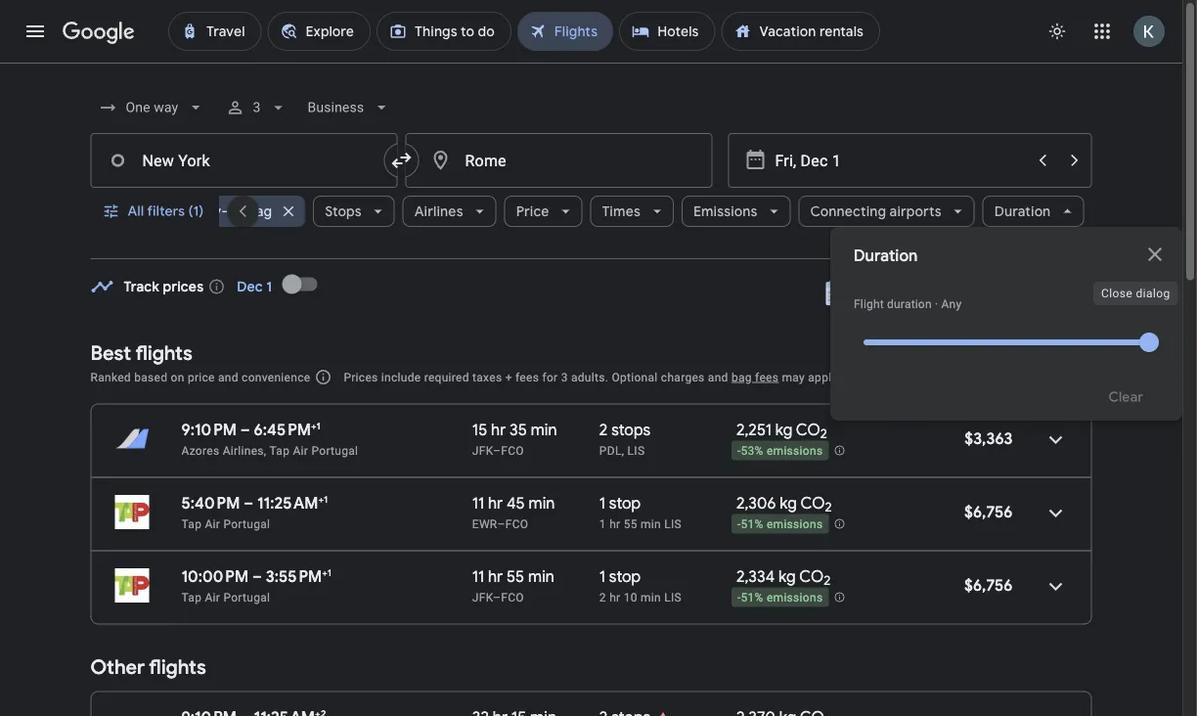 Task type: vqa. For each thing, say whether or not it's contained in the screenshot.
second Continue button from the top
no



Task type: describe. For each thing, give the bounding box(es) containing it.
dec
[[237, 278, 263, 296]]

2 stops pdl , lis
[[600, 420, 651, 457]]

55 inside the '11 hr 55 min jfk – fco'
[[507, 567, 525, 587]]

1 down total duration 11 hr 45 min. element
[[600, 517, 607, 531]]

duration button
[[983, 188, 1085, 235]]

1 and from the left
[[218, 370, 239, 384]]

– inside the '11 hr 55 min jfk – fco'
[[493, 591, 501, 604]]

pdl
[[600, 444, 622, 457]]

53%
[[741, 444, 764, 458]]

- for 2,334
[[738, 591, 741, 605]]

track prices
[[124, 278, 204, 296]]

- for 2,251
[[738, 444, 741, 458]]

bag inside main content
[[732, 370, 752, 384]]

ranked based on price and convenience
[[91, 370, 311, 384]]

layover (1 of 1) is a 2 hr 10 min layover at humberto delgado airport in lisbon. element
[[600, 590, 727, 605]]

on for based
[[171, 370, 185, 384]]

dialog
[[1137, 287, 1171, 300]]

airlines
[[415, 203, 463, 220]]

layover (1 of 1) is a 1 hr 55 min layover at humberto delgado airport in lisbon. element
[[600, 516, 727, 532]]

+ for 11:25 am
[[318, 493, 324, 505]]

Departure time: 10:00 PM. text field
[[182, 567, 249, 587]]

date grid
[[863, 284, 923, 301]]

kg for 2,334
[[779, 567, 796, 587]]

apply.
[[809, 370, 841, 384]]

2 for 2,334
[[824, 573, 831, 589]]

prices
[[344, 370, 378, 384]]

-53% emissions
[[738, 444, 823, 458]]

stops button
[[313, 188, 395, 235]]

11 hr 45 min ewr – fco
[[472, 493, 555, 531]]

airlines,
[[223, 444, 267, 457]]

for
[[543, 370, 558, 384]]

5:40 pm – 11:25 am + 1
[[182, 493, 328, 513]]

other
[[91, 655, 145, 680]]

all filters (1) button
[[91, 188, 219, 235]]

total duration 11 hr 55 min. element
[[472, 567, 600, 590]]

1 vertical spatial duration
[[854, 246, 918, 266]]

prices
[[163, 278, 204, 296]]

taxes
[[473, 370, 502, 384]]

portugal for 11:25 am
[[223, 517, 270, 531]]

Departure time: 9:10 PM. text field
[[182, 420, 237, 440]]

any
[[942, 297, 962, 311]]

prices include required taxes + fees for 3 adults. optional charges and bag fees may apply. passenger assistance
[[344, 370, 965, 384]]

0 vertical spatial air
[[293, 444, 308, 457]]

other flights
[[91, 655, 206, 680]]

leaves newark liberty international airport at 5:40 pm on friday, december 1 and arrives at leonardo da vinci–fiumicino airport at 11:25 am on saturday, december 2. element
[[182, 493, 328, 513]]

1 fees from the left
[[516, 370, 539, 384]]

9:10 pm – 6:45 pm + 1
[[182, 420, 321, 440]]

flight details. leaves newark liberty international airport at 5:40 pm on friday, december 1 and arrives at leonardo da vinci–fiumicino airport at 11:25 am on saturday, december 2. image
[[1033, 490, 1080, 537]]

1 stop flight. element for 11 hr 55 min
[[600, 567, 641, 590]]

airports
[[890, 203, 942, 220]]

total duration 11 hr 45 min. element
[[472, 493, 600, 516]]

3 button
[[218, 84, 296, 131]]

times
[[602, 203, 641, 220]]

6756 US dollars text field
[[965, 502, 1013, 522]]

– up airlines, at the bottom left of the page
[[241, 420, 250, 440]]

connecting airports button
[[799, 188, 975, 235]]

Departure time: 5:40 PM. text field
[[182, 493, 240, 513]]

connecting airports
[[811, 203, 942, 220]]

optional
[[612, 370, 658, 384]]

3:55 pm
[[266, 567, 322, 587]]

times button
[[591, 188, 674, 235]]

emissions for 2,306
[[767, 518, 823, 532]]

filters
[[147, 203, 185, 220]]

5:40 pm
[[182, 493, 240, 513]]

flight
[[854, 297, 885, 311]]

·
[[935, 297, 939, 311]]

flight details. leaves john f. kennedy international airport at 9:10 pm on friday, december 1 and arrives at leonardo da vinci–fiumicino airport at 6:45 pm on saturday, december 2. image
[[1033, 416, 1080, 463]]

-51% emissions for 2,334
[[738, 591, 823, 605]]

11:25 am
[[257, 493, 318, 513]]

0 vertical spatial portugal
[[312, 444, 358, 457]]

2 fees from the left
[[756, 370, 779, 384]]

hr for 11 hr 45 min
[[488, 493, 503, 513]]

2 inside 2 stops pdl , lis
[[600, 420, 608, 440]]

best flights
[[91, 341, 193, 365]]

main content containing best flights
[[91, 261, 1093, 716]]

2,306 kg co 2
[[737, 493, 832, 516]]

learn more about ranking image
[[314, 368, 332, 386]]

min inside the 1 stop 1 hr 55 min lis
[[641, 517, 661, 531]]

1 stop 2 hr 10 min lis
[[600, 567, 682, 604]]

min for 15 hr 35 min
[[531, 420, 557, 440]]

kg for 2,251
[[776, 420, 793, 440]]

duration
[[888, 297, 932, 311]]

azores
[[182, 444, 220, 457]]

10:00 pm
[[182, 567, 249, 587]]

$6,756 for 2,334
[[965, 575, 1013, 595]]

close
[[1102, 287, 1133, 300]]

jfk for 15
[[472, 444, 493, 457]]

2,306
[[737, 493, 776, 513]]

2,334
[[737, 567, 775, 587]]

flights for best flights
[[135, 341, 193, 365]]

6756 US dollars text field
[[965, 575, 1013, 595]]

Arrival time: 6:45 PM on  Saturday, December 2. text field
[[254, 420, 321, 440]]

best
[[91, 341, 131, 365]]

previous image
[[219, 188, 266, 235]]

0 vertical spatial tap
[[270, 444, 290, 457]]

bag fees button
[[732, 370, 779, 384]]

2,334 kg co 2
[[737, 567, 831, 589]]

price
[[516, 203, 549, 220]]

convenience
[[242, 370, 311, 384]]

include
[[381, 370, 421, 384]]

2,251
[[737, 420, 772, 440]]

track
[[124, 278, 160, 296]]

– inside '15 hr 35 min jfk – fco'
[[493, 444, 501, 457]]

close dialog image
[[1144, 243, 1167, 266]]

carry-
[[187, 203, 228, 220]]

duration inside popup button
[[995, 203, 1051, 220]]

total duration 32 hr 15 min. element
[[472, 708, 600, 716]]

1 down pdl
[[600, 493, 606, 513]]

loading results progress bar
[[0, 63, 1183, 67]]

co for 2,334
[[800, 567, 824, 587]]

all
[[128, 203, 144, 220]]

min for 11 hr 55 min
[[528, 567, 555, 587]]

airlines button
[[403, 188, 497, 235]]

ewr
[[472, 517, 498, 531]]

assistance
[[905, 370, 965, 384]]



Task type: locate. For each thing, give the bounding box(es) containing it.
0 horizontal spatial on
[[171, 370, 185, 384]]

swap origin and destination. image
[[390, 149, 413, 172]]

lis inside 2 stops pdl , lis
[[628, 444, 645, 457]]

1 2 stops flight. element from the top
[[600, 420, 651, 443]]

51% for 2,334
[[741, 591, 764, 605]]

3 inside 3 popup button
[[253, 99, 261, 115]]

kg inside 2,251 kg co 2
[[776, 420, 793, 440]]

None text field
[[91, 133, 398, 188], [406, 133, 713, 188], [91, 133, 398, 188], [406, 133, 713, 188]]

kg
[[776, 420, 793, 440], [780, 493, 797, 513], [779, 567, 796, 587]]

1 horizontal spatial duration
[[995, 203, 1051, 220]]

stop for 11 hr 45 min
[[609, 493, 641, 513]]

azores airlines, tap air portugal
[[182, 444, 358, 457]]

2,251 kg co 2
[[737, 420, 828, 442]]

1 vertical spatial jfk
[[472, 591, 493, 604]]

+ inside the 9:10 pm – 6:45 pm + 1
[[311, 420, 317, 432]]

jfk inside the '11 hr 55 min jfk – fco'
[[472, 591, 493, 604]]

fees
[[516, 370, 539, 384], [756, 370, 779, 384]]

hr inside 1 stop 2 hr 10 min lis
[[610, 591, 621, 604]]

lis up 1 stop 2 hr 10 min lis
[[665, 517, 682, 531]]

flights for other flights
[[149, 655, 206, 680]]

dec 1
[[237, 278, 272, 296]]

2 inside 1 stop 2 hr 10 min lis
[[600, 591, 607, 604]]

51%
[[741, 518, 764, 532], [741, 591, 764, 605]]

emissions down 2,306 kg co 2
[[767, 518, 823, 532]]

based
[[134, 370, 168, 384]]

stop
[[609, 493, 641, 513], [609, 567, 641, 587]]

(1)
[[188, 203, 204, 220]]

on
[[228, 203, 244, 220], [171, 370, 185, 384]]

55 down 11 hr 45 min ewr – fco
[[507, 567, 525, 587]]

kg right 2,306
[[780, 493, 797, 513]]

hr inside 11 hr 45 min ewr – fco
[[488, 493, 503, 513]]

air down 10:00 pm
[[205, 591, 220, 604]]

portugal for 3:55 pm
[[223, 591, 270, 604]]

10:00 pm – 3:55 pm + 1
[[182, 567, 332, 587]]

0 vertical spatial 3
[[253, 99, 261, 115]]

– down total duration 11 hr 45 min. element
[[498, 517, 506, 531]]

2 stop from the top
[[609, 567, 641, 587]]

55
[[624, 517, 638, 531], [507, 567, 525, 587]]

1 vertical spatial emissions
[[767, 518, 823, 532]]

Arrival time: 11:25 AM on  Sunday, December 3. text field
[[254, 707, 326, 716]]

tap
[[270, 444, 290, 457], [182, 517, 202, 531], [182, 591, 202, 604]]

None field
[[91, 90, 214, 125], [300, 90, 399, 125], [91, 90, 214, 125], [300, 90, 399, 125]]

on inside popup button
[[228, 203, 244, 220]]

flights
[[135, 341, 193, 365], [149, 655, 206, 680]]

co inside 2,306 kg co 2
[[801, 493, 825, 513]]

emissions for 2,251
[[767, 444, 823, 458]]

1 vertical spatial tap air portugal
[[182, 591, 270, 604]]

1 vertical spatial 11
[[472, 567, 485, 587]]

1 -51% emissions from the top
[[738, 518, 823, 532]]

2 vertical spatial lis
[[665, 591, 682, 604]]

0 vertical spatial duration
[[995, 203, 1051, 220]]

fco for 55
[[501, 591, 524, 604]]

fco down '45' on the left of page
[[506, 517, 529, 531]]

0 vertical spatial lis
[[628, 444, 645, 457]]

2 $6,756 from the top
[[965, 575, 1013, 595]]

2 for 2,306
[[825, 499, 832, 516]]

hr left '45' on the left of page
[[488, 493, 503, 513]]

0 vertical spatial on
[[228, 203, 244, 220]]

tap air portugal down 10:00 pm
[[182, 591, 270, 604]]

1 stop from the top
[[609, 493, 641, 513]]

air for 3:55 pm
[[205, 591, 220, 604]]

1 right 3:55 pm
[[328, 567, 332, 579]]

fco inside 11 hr 45 min ewr – fco
[[506, 517, 529, 531]]

price button
[[505, 188, 583, 235]]

– left 3:55 pm
[[252, 567, 262, 587]]

1 right 6:45 pm
[[317, 420, 321, 432]]

co for 2,251
[[796, 420, 821, 440]]

portugal down leaves john f. kennedy international airport at 10:00 pm on friday, december 1 and arrives at leonardo da vinci–fiumicino airport at 3:55 pm on saturday, december 2. element
[[223, 591, 270, 604]]

2 up pdl
[[600, 420, 608, 440]]

51% down 2,306
[[741, 518, 764, 532]]

0 horizontal spatial duration
[[854, 246, 918, 266]]

hr for 15 hr 35 min
[[491, 420, 506, 440]]

bag
[[248, 203, 272, 220], [732, 370, 752, 384]]

- down 2,306
[[738, 518, 741, 532]]

lis inside the 1 stop 1 hr 55 min lis
[[665, 517, 682, 531]]

main content
[[91, 261, 1093, 716]]

2 vertical spatial co
[[800, 567, 824, 587]]

fco down 35
[[501, 444, 524, 457]]

jfk for 11
[[472, 591, 493, 604]]

3363 US dollars text field
[[965, 429, 1013, 449]]

1 stop flight. element down ,
[[600, 493, 641, 516]]

1 vertical spatial 3
[[561, 370, 568, 384]]

ranked
[[91, 370, 131, 384]]

1 stop 1 hr 55 min lis
[[600, 493, 682, 531]]

0 vertical spatial bag
[[248, 203, 272, 220]]

hr inside '15 hr 35 min jfk – fco'
[[491, 420, 506, 440]]

lis right ,
[[628, 444, 645, 457]]

$3,363
[[965, 429, 1013, 449]]

1 vertical spatial air
[[205, 517, 220, 531]]

0 vertical spatial kg
[[776, 420, 793, 440]]

emissions down 2,251 kg co 2
[[767, 444, 823, 458]]

1 1 stop flight. element from the top
[[600, 493, 641, 516]]

0 vertical spatial 2 stops flight. element
[[600, 420, 651, 443]]

+
[[506, 370, 513, 384], [311, 420, 317, 432], [318, 493, 324, 505], [322, 567, 328, 579]]

fco down the total duration 11 hr 55 min. element
[[501, 591, 524, 604]]

may
[[782, 370, 805, 384]]

connecting
[[811, 203, 887, 220]]

2 inside 2,251 kg co 2
[[821, 426, 828, 442]]

- for 2,306
[[738, 518, 741, 532]]

2 jfk from the top
[[472, 591, 493, 604]]

jfk down 15
[[472, 444, 493, 457]]

stop inside the 1 stop 1 hr 55 min lis
[[609, 493, 641, 513]]

tap air portugal for 10:00 pm
[[182, 591, 270, 604]]

tap for 5:40 pm
[[182, 517, 202, 531]]

1 horizontal spatial and
[[708, 370, 729, 384]]

11 inside the '11 hr 55 min jfk – fco'
[[472, 567, 485, 587]]

portugal down leaves newark liberty international airport at 5:40 pm on friday, december 1 and arrives at leonardo da vinci–fiumicino airport at 11:25 am on saturday, december 2. "element"
[[223, 517, 270, 531]]

kg inside 2,334 kg co 2
[[779, 567, 796, 587]]

1 emissions from the top
[[767, 444, 823, 458]]

leaves john f. kennedy international airport at 10:00 pm on friday, december 1 and arrives at leonardo da vinci–fiumicino airport at 3:55 pm on saturday, december 2. element
[[182, 567, 332, 587]]

flight details. leaves john f. kennedy international airport at 10:00 pm on friday, december 1 and arrives at leonardo da vinci–fiumicino airport at 3:55 pm on saturday, december 2. image
[[1033, 563, 1080, 610]]

0 vertical spatial emissions
[[767, 444, 823, 458]]

stops
[[325, 203, 362, 220]]

0 horizontal spatial and
[[218, 370, 239, 384]]

1 vertical spatial $6,756
[[965, 575, 1013, 595]]

0 vertical spatial flights
[[135, 341, 193, 365]]

1 carry-on bag
[[178, 203, 272, 220]]

1 stop flight. element for 11 hr 45 min
[[600, 493, 641, 516]]

1 vertical spatial fco
[[506, 517, 529, 531]]

+ right 'taxes'
[[506, 370, 513, 384]]

11 inside 11 hr 45 min ewr – fco
[[472, 493, 485, 513]]

None search field
[[91, 84, 1183, 421]]

Departure text field
[[775, 134, 1026, 187]]

11 for 11 hr 45 min
[[472, 493, 485, 513]]

hr inside the 1 stop 1 hr 55 min lis
[[610, 517, 621, 531]]

portugal
[[312, 444, 358, 457], [223, 517, 270, 531], [223, 591, 270, 604]]

0 vertical spatial -51% emissions
[[738, 518, 823, 532]]

hr left 10
[[610, 591, 621, 604]]

hr up 1 stop 2 hr 10 min lis
[[610, 517, 621, 531]]

price
[[188, 370, 215, 384]]

0 horizontal spatial 55
[[507, 567, 525, 587]]

close dialog
[[1102, 287, 1171, 300]]

1 vertical spatial 1 stop flight. element
[[600, 567, 641, 590]]

jfk inside '15 hr 35 min jfk – fco'
[[472, 444, 493, 457]]

2 inside 2,334 kg co 2
[[824, 573, 831, 589]]

0 vertical spatial 55
[[624, 517, 638, 531]]

3 emissions from the top
[[767, 591, 823, 605]]

1 jfk from the top
[[472, 444, 493, 457]]

+ for 3:55 pm
[[322, 567, 328, 579]]

co right 2,306
[[801, 493, 825, 513]]

-51% emissions down 2,306 kg co 2
[[738, 518, 823, 532]]

3 - from the top
[[738, 591, 741, 605]]

jfk
[[472, 444, 493, 457], [472, 591, 493, 604]]

2 stops flight. element containing 2 stops
[[600, 420, 651, 443]]

tap down 5:40 pm
[[182, 517, 202, 531]]

2 1 stop flight. element from the top
[[600, 567, 641, 590]]

tap for 10:00 pm
[[182, 591, 202, 604]]

required
[[424, 370, 469, 384]]

lis inside 1 stop 2 hr 10 min lis
[[665, 591, 682, 604]]

– down total duration 15 hr 35 min. element
[[493, 444, 501, 457]]

+ for 6:45 pm
[[311, 420, 317, 432]]

0 vertical spatial fco
[[501, 444, 524, 457]]

- down 2,334
[[738, 591, 741, 605]]

51% down 2,334
[[741, 591, 764, 605]]

duration
[[995, 203, 1051, 220], [854, 246, 918, 266]]

stop for 11 hr 55 min
[[609, 567, 641, 587]]

1 vertical spatial -51% emissions
[[738, 591, 823, 605]]

1 11 from the top
[[472, 493, 485, 513]]

35
[[510, 420, 527, 440]]

0 horizontal spatial bag
[[248, 203, 272, 220]]

kg for 2,306
[[780, 493, 797, 513]]

1 vertical spatial stop
[[609, 567, 641, 587]]

6:45 pm
[[254, 420, 311, 440]]

2 vertical spatial emissions
[[767, 591, 823, 605]]

1 vertical spatial 51%
[[741, 591, 764, 605]]

1 - from the top
[[738, 444, 741, 458]]

grid
[[897, 284, 923, 301]]

Departure time: 9:10 PM. text field
[[182, 707, 237, 716]]

1 vertical spatial co
[[801, 493, 825, 513]]

1 horizontal spatial bag
[[732, 370, 752, 384]]

9:10 pm
[[182, 420, 237, 440]]

lis right 10
[[665, 591, 682, 604]]

and right price
[[218, 370, 239, 384]]

10
[[624, 591, 638, 604]]

fco inside the '11 hr 55 min jfk – fco'
[[501, 591, 524, 604]]

1 inside popup button
[[178, 203, 184, 220]]

total duration 15 hr 35 min. element
[[472, 420, 600, 443]]

1 horizontal spatial 3
[[561, 370, 568, 384]]

2 vertical spatial fco
[[501, 591, 524, 604]]

kg right 2,334
[[779, 567, 796, 587]]

2 vertical spatial air
[[205, 591, 220, 604]]

0 vertical spatial -
[[738, 444, 741, 458]]

hr right 15
[[491, 420, 506, 440]]

min inside 1 stop 2 hr 10 min lis
[[641, 591, 661, 604]]

date
[[863, 284, 893, 301]]

tap air portugal
[[182, 517, 270, 531], [182, 591, 270, 604]]

2 and from the left
[[708, 370, 729, 384]]

1 51% from the top
[[741, 518, 764, 532]]

leaves john f. kennedy international airport at 9:10 pm on friday, december 1 and arrives at leonardo da vinci–fiumicino airport at 11:25 am on sunday, december 3. element
[[182, 707, 326, 716]]

2 right 2,334
[[824, 573, 831, 589]]

kg inside 2,306 kg co 2
[[780, 493, 797, 513]]

jfk down the total duration 11 hr 55 min. element
[[472, 591, 493, 604]]

2 for 2,251
[[821, 426, 828, 442]]

2
[[600, 420, 608, 440], [821, 426, 828, 442], [825, 499, 832, 516], [824, 573, 831, 589], [600, 591, 607, 604]]

2 -51% emissions from the top
[[738, 591, 823, 605]]

2 stops flight. element
[[600, 420, 651, 443], [600, 708, 651, 716]]

min for 11 hr 45 min
[[529, 493, 555, 513]]

charges
[[661, 370, 705, 384]]

1 tap air portugal from the top
[[182, 517, 270, 531]]

1 up the 'layover (1 of 1) is a 2 hr 10 min layover at humberto delgado airport in lisbon.' element
[[600, 567, 606, 587]]

2 left 10
[[600, 591, 607, 604]]

2 11 from the top
[[472, 567, 485, 587]]

2 tap air portugal from the top
[[182, 591, 270, 604]]

none search field containing duration
[[91, 84, 1183, 421]]

11 up ewr
[[472, 493, 485, 513]]

,
[[622, 444, 625, 457]]

$6,756 left flight details. leaves john f. kennedy international airport at 10:00 pm on friday, december 1 and arrives at leonardo da vinci–fiumicino airport at 3:55 pm on saturday, december 2. icon
[[965, 575, 1013, 595]]

1 right dec in the left top of the page
[[267, 278, 272, 296]]

co
[[796, 420, 821, 440], [801, 493, 825, 513], [800, 567, 824, 587]]

11
[[472, 493, 485, 513], [472, 567, 485, 587]]

1 $6,756 from the top
[[965, 502, 1013, 522]]

air down 5:40 pm
[[205, 517, 220, 531]]

1 left (1)
[[178, 203, 184, 220]]

hr inside the '11 hr 55 min jfk – fco'
[[488, 567, 503, 587]]

2 up -53% emissions
[[821, 426, 828, 442]]

stop inside 1 stop 2 hr 10 min lis
[[609, 567, 641, 587]]

1 inside 10:00 pm – 3:55 pm + 1
[[328, 567, 332, 579]]

15
[[472, 420, 488, 440]]

1 stop flight. element
[[600, 493, 641, 516], [600, 567, 641, 590]]

stop up 10
[[609, 567, 641, 587]]

date grid button
[[812, 275, 939, 310]]

1 carry-on bag button
[[166, 188, 306, 235]]

55 inside the 1 stop 1 hr 55 min lis
[[624, 517, 638, 531]]

0 vertical spatial jfk
[[472, 444, 493, 457]]

min right '45' on the left of page
[[529, 493, 555, 513]]

2 emissions from the top
[[767, 518, 823, 532]]

all filters (1)
[[128, 203, 204, 220]]

lis for 2,334
[[665, 591, 682, 604]]

layover (1 of 2) is a 1 hr 50 min layover at aeroporto joão paulo ii in ponta delgada. layover (2 of 2) is a 2 hr 50 min layover at humberto delgado airport in lisbon. element
[[600, 443, 727, 458]]

flight duration · any
[[854, 297, 962, 311]]

tap air portugal for 5:40 pm
[[182, 517, 270, 531]]

flights up departure time: 9:10 pm. text box
[[149, 655, 206, 680]]

0 vertical spatial 1 stop flight. element
[[600, 493, 641, 516]]

Arrival time: 11:25 AM on  Saturday, December 2. text field
[[257, 493, 328, 513]]

45
[[507, 493, 525, 513]]

1 horizontal spatial on
[[228, 203, 244, 220]]

min inside 11 hr 45 min ewr – fco
[[529, 493, 555, 513]]

find the best price region
[[91, 261, 1093, 326]]

emissions
[[767, 444, 823, 458], [767, 518, 823, 532], [767, 591, 823, 605]]

bag inside popup button
[[248, 203, 272, 220]]

hr for 11 hr 55 min
[[488, 567, 503, 587]]

co for 2,306
[[801, 493, 825, 513]]

2 vertical spatial -
[[738, 591, 741, 605]]

– down the total duration 11 hr 55 min. element
[[493, 591, 501, 604]]

air for 11:25 am
[[205, 517, 220, 531]]

fco for 35
[[501, 444, 524, 457]]

learn more about tracked prices image
[[208, 278, 225, 296]]

on right (1)
[[228, 203, 244, 220]]

leaves john f. kennedy international airport at 9:10 pm on friday, december 1 and arrives at leonardo da vinci–fiumicino airport at 6:45 pm on saturday, december 2. element
[[182, 420, 321, 440]]

–
[[241, 420, 250, 440], [493, 444, 501, 457], [244, 493, 254, 513], [498, 517, 506, 531], [252, 567, 262, 587], [493, 591, 501, 604]]

1 inside the 9:10 pm – 6:45 pm + 1
[[317, 420, 321, 432]]

11 down ewr
[[472, 567, 485, 587]]

0 horizontal spatial fees
[[516, 370, 539, 384]]

air down the arrival time: 6:45 pm on  saturday, december 2. text box
[[293, 444, 308, 457]]

1 right 11:25 am
[[324, 493, 328, 505]]

portugal down the arrival time: 6:45 pm on  saturday, december 2. text box
[[312, 444, 358, 457]]

+ down azores airlines, tap air portugal
[[318, 493, 324, 505]]

0 vertical spatial co
[[796, 420, 821, 440]]

bag left may
[[732, 370, 752, 384]]

1 vertical spatial flights
[[149, 655, 206, 680]]

emissions down 2,334 kg co 2
[[767, 591, 823, 605]]

1 vertical spatial portugal
[[223, 517, 270, 531]]

hr down ewr
[[488, 567, 503, 587]]

1 inside find the best price region
[[267, 278, 272, 296]]

min right 10
[[641, 591, 661, 604]]

2 vertical spatial portugal
[[223, 591, 270, 604]]

-
[[738, 444, 741, 458], [738, 518, 741, 532], [738, 591, 741, 605]]

1 vertical spatial bag
[[732, 370, 752, 384]]

adults.
[[571, 370, 609, 384]]

1 vertical spatial tap
[[182, 517, 202, 531]]

1 horizontal spatial 55
[[624, 517, 638, 531]]

lis for 2,306
[[665, 517, 682, 531]]

emissions
[[694, 203, 758, 220]]

stop up "layover (1 of 1) is a 1 hr 55 min layover at humberto delgado airport in lisbon." element
[[609, 493, 641, 513]]

+ inside 10:00 pm – 3:55 pm + 1
[[322, 567, 328, 579]]

0 vertical spatial stop
[[609, 493, 641, 513]]

2 vertical spatial tap
[[182, 591, 202, 604]]

11 for 11 hr 55 min
[[472, 567, 485, 587]]

fees left may
[[756, 370, 779, 384]]

tap down 6:45 pm
[[270, 444, 290, 457]]

co inside 2,251 kg co 2
[[796, 420, 821, 440]]

2 inside 2,306 kg co 2
[[825, 499, 832, 516]]

2 vertical spatial kg
[[779, 567, 796, 587]]

1 vertical spatial kg
[[780, 493, 797, 513]]

2 2 stops flight. element from the top
[[600, 708, 651, 716]]

Arrival time: 3:55 PM on  Saturday, December 2. text field
[[266, 567, 332, 587]]

1 vertical spatial lis
[[665, 517, 682, 531]]

min
[[531, 420, 557, 440], [529, 493, 555, 513], [641, 517, 661, 531], [528, 567, 555, 587], [641, 591, 661, 604]]

co right 2,334
[[800, 567, 824, 587]]

15 hr 35 min jfk – fco
[[472, 420, 557, 457]]

emissions for 2,334
[[767, 591, 823, 605]]

flights up based
[[135, 341, 193, 365]]

1 inside 1 stop 2 hr 10 min lis
[[600, 567, 606, 587]]

min inside '15 hr 35 min jfk – fco'
[[531, 420, 557, 440]]

55 up 1 stop 2 hr 10 min lis
[[624, 517, 638, 531]]

1 inside the 5:40 pm – 11:25 am + 1
[[324, 493, 328, 505]]

min down 11 hr 45 min ewr – fco
[[528, 567, 555, 587]]

– right the 5:40 pm text field
[[244, 493, 254, 513]]

fco for 45
[[506, 517, 529, 531]]

tap down 10:00 pm
[[182, 591, 202, 604]]

on left price
[[171, 370, 185, 384]]

lis
[[628, 444, 645, 457], [665, 517, 682, 531], [665, 591, 682, 604]]

1 vertical spatial on
[[171, 370, 185, 384]]

co inside 2,334 kg co 2
[[800, 567, 824, 587]]

11 hr 55 min jfk – fco
[[472, 567, 555, 604]]

2 51% from the top
[[741, 591, 764, 605]]

$6,756 left flight details. leaves newark liberty international airport at 5:40 pm on friday, december 1 and arrives at leonardo da vinci–fiumicino airport at 11:25 am on saturday, december 2. image
[[965, 502, 1013, 522]]

2 - from the top
[[738, 518, 741, 532]]

main menu image
[[23, 20, 47, 43]]

0 vertical spatial 51%
[[741, 518, 764, 532]]

co up -53% emissions
[[796, 420, 821, 440]]

change appearance image
[[1034, 8, 1081, 55]]

min right 35
[[531, 420, 557, 440]]

1 horizontal spatial fees
[[756, 370, 779, 384]]

1 stop flight. element up 10
[[600, 567, 641, 590]]

fco inside '15 hr 35 min jfk – fco'
[[501, 444, 524, 457]]

1 vertical spatial -
[[738, 518, 741, 532]]

fees left for
[[516, 370, 539, 384]]

– inside 11 hr 45 min ewr – fco
[[498, 517, 506, 531]]

emissions button
[[682, 188, 791, 235]]

+ down learn more about ranking image
[[311, 420, 317, 432]]

0 vertical spatial 11
[[472, 493, 485, 513]]

and right charges
[[708, 370, 729, 384]]

0 vertical spatial tap air portugal
[[182, 517, 270, 531]]

0 vertical spatial $6,756
[[965, 502, 1013, 522]]

on for carry-
[[228, 203, 244, 220]]

-51% emissions for 2,306
[[738, 518, 823, 532]]

tap air portugal down 5:40 pm
[[182, 517, 270, 531]]

stops
[[612, 420, 651, 440]]

1 vertical spatial 2 stops flight. element
[[600, 708, 651, 716]]

2 right 2,306
[[825, 499, 832, 516]]

0 horizontal spatial 3
[[253, 99, 261, 115]]

3
[[253, 99, 261, 115], [561, 370, 568, 384]]

- down "2,251"
[[738, 444, 741, 458]]

-51% emissions down 2,334 kg co 2
[[738, 591, 823, 605]]

min inside the '11 hr 55 min jfk – fco'
[[528, 567, 555, 587]]

1 vertical spatial 55
[[507, 567, 525, 587]]

+ down "arrival time: 11:25 am on  saturday, december 2." text field
[[322, 567, 328, 579]]

bag right carry-
[[248, 203, 272, 220]]

$6,756 for 2,306
[[965, 502, 1013, 522]]

passenger
[[844, 370, 902, 384]]

51% for 2,306
[[741, 518, 764, 532]]

min up 1 stop 2 hr 10 min lis
[[641, 517, 661, 531]]

kg up -53% emissions
[[776, 420, 793, 440]]

+ inside the 5:40 pm – 11:25 am + 1
[[318, 493, 324, 505]]



